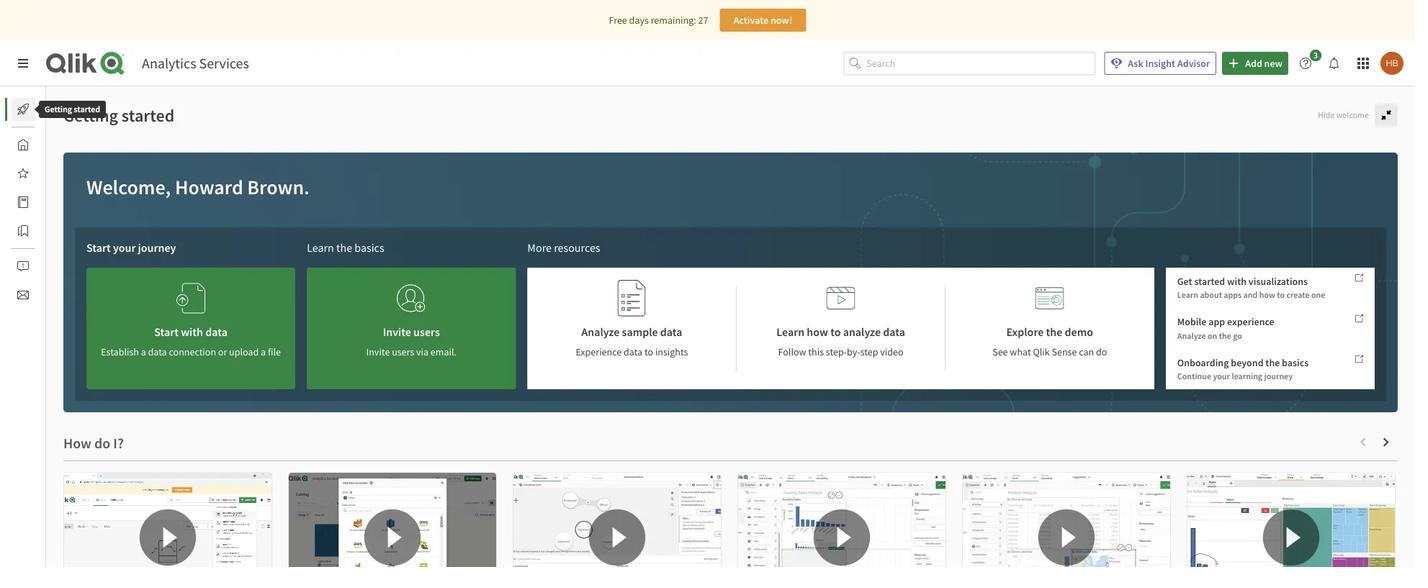 Task type: locate. For each thing, give the bounding box(es) containing it.
users up the via
[[413, 325, 440, 339]]

Search text field
[[867, 52, 1096, 75]]

a right establish
[[141, 346, 146, 359]]

ask
[[1128, 57, 1143, 70]]

to up step-
[[830, 325, 841, 339]]

analyze inside 'analyze sample data experience data to insights'
[[581, 325, 620, 339]]

a left file at the left of the page
[[261, 346, 266, 359]]

activate now!
[[734, 14, 792, 27]]

users
[[413, 325, 440, 339], [392, 346, 414, 359]]

0 vertical spatial users
[[413, 325, 440, 339]]

analyze
[[581, 325, 620, 339], [1177, 330, 1206, 341]]

1 vertical spatial users
[[392, 346, 414, 359]]

0 vertical spatial how
[[1259, 290, 1275, 301]]

journey right learning
[[1264, 371, 1293, 382]]

0 horizontal spatial how
[[807, 325, 828, 339]]

1 horizontal spatial learn
[[777, 325, 805, 339]]

1 vertical spatial journey
[[1264, 371, 1293, 382]]

analyze down mobile
[[1177, 330, 1206, 341]]

started
[[74, 104, 100, 115], [122, 104, 174, 126], [1194, 275, 1225, 288]]

0 horizontal spatial with
[[181, 325, 203, 339]]

connection
[[169, 346, 216, 359]]

1 vertical spatial to
[[830, 325, 841, 339]]

explore the demo see what qlik sense can do
[[993, 325, 1107, 359]]

0 horizontal spatial your
[[113, 241, 136, 255]]

start inside start with data establish a data connection or upload a file
[[154, 325, 179, 339]]

how do i define data associations? image
[[514, 473, 721, 568]]

alerts image
[[17, 261, 29, 272]]

getting started inside welcome, howard brown. main content
[[63, 104, 174, 126]]

on
[[1208, 330, 1217, 341]]

getting started
[[45, 104, 100, 115], [63, 104, 174, 126]]

invite left the via
[[366, 346, 390, 359]]

invite
[[383, 325, 411, 339], [366, 346, 390, 359]]

start with data establish a data connection or upload a file
[[101, 325, 281, 359]]

hide
[[1318, 109, 1335, 121]]

your
[[113, 241, 136, 255], [1213, 371, 1230, 382]]

can
[[1079, 346, 1094, 359]]

qlik
[[1033, 346, 1050, 359]]

add
[[1245, 57, 1262, 70]]

0 horizontal spatial start
[[86, 241, 111, 255]]

0 horizontal spatial to
[[645, 346, 653, 359]]

0 vertical spatial start
[[86, 241, 111, 255]]

1 horizontal spatial to
[[830, 325, 841, 339]]

your inside onboarding beyond the basics continue your learning journey
[[1213, 371, 1230, 382]]

a
[[141, 346, 146, 359], [261, 346, 266, 359]]

1 horizontal spatial journey
[[1264, 371, 1293, 382]]

continue
[[1177, 371, 1211, 382]]

0 vertical spatial to
[[1277, 290, 1285, 301]]

getting started inside tooltip
[[45, 104, 100, 115]]

follow
[[778, 346, 806, 359]]

do
[[1096, 346, 1107, 359]]

collections image
[[17, 225, 29, 237]]

upload
[[229, 346, 259, 359]]

1 vertical spatial your
[[1213, 371, 1230, 382]]

the
[[336, 241, 352, 255], [1046, 325, 1063, 339], [1219, 330, 1231, 341], [1266, 356, 1280, 369]]

sample
[[622, 325, 658, 339]]

data
[[205, 325, 228, 339], [660, 325, 682, 339], [883, 325, 905, 339], [148, 346, 167, 359], [624, 346, 643, 359]]

2 horizontal spatial to
[[1277, 290, 1285, 301]]

invite users invite users via email.
[[366, 325, 457, 359]]

1 a from the left
[[141, 346, 146, 359]]

one
[[1311, 290, 1325, 301]]

free
[[609, 14, 627, 27]]

how inside the learn how to analyze data follow this step-by-step video
[[807, 325, 828, 339]]

welcome,
[[86, 175, 171, 200]]

1 horizontal spatial how
[[1259, 290, 1275, 301]]

mobile
[[1177, 316, 1207, 328]]

the inside onboarding beyond the basics continue your learning journey
[[1266, 356, 1280, 369]]

0 vertical spatial your
[[113, 241, 136, 255]]

0 horizontal spatial started
[[74, 104, 100, 115]]

invite users image
[[397, 279, 426, 318]]

started inside 'get started with visualizations learn about apps and how to create one'
[[1194, 275, 1225, 288]]

1 horizontal spatial start
[[154, 325, 179, 339]]

getting started tooltip
[[29, 101, 116, 118]]

1 vertical spatial learn
[[1177, 290, 1198, 301]]

open sidebar menu image
[[17, 58, 29, 69]]

1 vertical spatial start
[[154, 325, 179, 339]]

file
[[268, 346, 281, 359]]

home
[[46, 138, 71, 151]]

with inside 'get started with visualizations learn about apps and how to create one'
[[1227, 275, 1247, 288]]

how do i use the chart suggestions toggle? image
[[963, 473, 1170, 568]]

to
[[1277, 290, 1285, 301], [830, 325, 841, 339], [645, 346, 653, 359]]

1 horizontal spatial analyze
[[1177, 330, 1206, 341]]

navigation pane element
[[0, 92, 78, 313]]

users left the via
[[392, 346, 414, 359]]

howard brown image
[[1381, 52, 1404, 75]]

analytics
[[142, 54, 196, 72]]

experience
[[1227, 316, 1275, 328]]

learn inside the learn how to analyze data follow this step-by-step video
[[777, 325, 805, 339]]

0 vertical spatial journey
[[138, 241, 176, 255]]

0 vertical spatial learn
[[307, 241, 334, 255]]

to inside 'get started with visualizations learn about apps and how to create one'
[[1277, 290, 1285, 301]]

your down onboarding
[[1213, 371, 1230, 382]]

what
[[1010, 346, 1031, 359]]

1 vertical spatial how
[[807, 325, 828, 339]]

catalog link
[[12, 191, 78, 214]]

about
[[1200, 290, 1222, 301]]

how do i interact with visualizations? image
[[1188, 473, 1395, 568]]

learn for learn how to analyze data follow this step-by-step video
[[777, 325, 805, 339]]

analyze
[[843, 325, 881, 339]]

1 horizontal spatial your
[[1213, 371, 1230, 382]]

27
[[698, 14, 708, 27]]

data up video at the bottom right
[[883, 325, 905, 339]]

and
[[1243, 290, 1258, 301]]

this
[[808, 346, 824, 359]]

home image
[[17, 139, 29, 151]]

journey
[[138, 241, 176, 255], [1264, 371, 1293, 382]]

data left connection at left bottom
[[148, 346, 167, 359]]

start
[[86, 241, 111, 255], [154, 325, 179, 339]]

to down "sample"
[[645, 346, 653, 359]]

getting
[[45, 104, 72, 115], [63, 104, 118, 126]]

with up apps on the right of page
[[1227, 275, 1247, 288]]

0 horizontal spatial learn
[[307, 241, 334, 255]]

new
[[1264, 57, 1283, 70]]

more
[[527, 241, 552, 255]]

1 vertical spatial basics
[[1282, 356, 1309, 369]]

1 horizontal spatial basics
[[1282, 356, 1309, 369]]

journey inside onboarding beyond the basics continue your learning journey
[[1264, 371, 1293, 382]]

analyze up 'experience'
[[581, 325, 620, 339]]

1 horizontal spatial a
[[261, 346, 266, 359]]

0 vertical spatial with
[[1227, 275, 1247, 288]]

data up or
[[205, 325, 228, 339]]

your down welcome,
[[113, 241, 136, 255]]

catalog
[[46, 196, 78, 209]]

services
[[199, 54, 249, 72]]

mobile app experience analyze on the go
[[1177, 316, 1275, 341]]

to down visualizations
[[1277, 290, 1285, 301]]

by-
[[847, 346, 860, 359]]

started inside tooltip
[[74, 104, 100, 115]]

1 vertical spatial with
[[181, 325, 203, 339]]

start right alerts link
[[86, 241, 111, 255]]

onboarding beyond the basics continue your learning journey
[[1177, 356, 1309, 382]]

how
[[1259, 290, 1275, 301], [807, 325, 828, 339]]

with
[[1227, 275, 1247, 288], [181, 325, 203, 339]]

free days remaining: 27
[[609, 14, 708, 27]]

2 vertical spatial learn
[[777, 325, 805, 339]]

start up connection at left bottom
[[154, 325, 179, 339]]

apps
[[1224, 290, 1242, 301]]

invite down invite users image
[[383, 325, 411, 339]]

0 horizontal spatial a
[[141, 346, 146, 359]]

3
[[1314, 50, 1318, 61]]

learn
[[307, 241, 334, 255], [1177, 290, 1198, 301], [777, 325, 805, 339]]

2 horizontal spatial learn
[[1177, 290, 1198, 301]]

insights
[[655, 346, 688, 359]]

journey down welcome,
[[138, 241, 176, 255]]

step
[[860, 346, 878, 359]]

how up this in the right bottom of the page
[[807, 325, 828, 339]]

with up connection at left bottom
[[181, 325, 203, 339]]

more resources
[[527, 241, 600, 255]]

1 horizontal spatial with
[[1227, 275, 1247, 288]]

explore the demo image
[[1035, 279, 1064, 318]]

2 horizontal spatial started
[[1194, 275, 1225, 288]]

0 horizontal spatial basics
[[355, 241, 384, 255]]

subscriptions image
[[17, 290, 29, 301]]

0 horizontal spatial analyze
[[581, 325, 620, 339]]

hide welcome image
[[1381, 109, 1392, 121]]

analyze inside mobile app experience analyze on the go
[[1177, 330, 1206, 341]]

video
[[880, 346, 904, 359]]

how do i load data into an app? image
[[289, 473, 496, 568]]

welcome
[[1337, 109, 1369, 121]]

2 vertical spatial to
[[645, 346, 653, 359]]

learn how to analyze data image
[[826, 279, 855, 318]]

learning
[[1232, 371, 1263, 382]]

get
[[1177, 275, 1192, 288]]

how inside 'get started with visualizations learn about apps and how to create one'
[[1259, 290, 1275, 301]]

with inside start with data establish a data connection or upload a file
[[181, 325, 203, 339]]

how right and
[[1259, 290, 1275, 301]]



Task type: vqa. For each thing, say whether or not it's contained in the screenshot.
with
yes



Task type: describe. For each thing, give the bounding box(es) containing it.
ask insight advisor
[[1128, 57, 1210, 70]]

or
[[218, 346, 227, 359]]

start your journey
[[86, 241, 176, 255]]

add new
[[1245, 57, 1283, 70]]

to inside 'analyze sample data experience data to insights'
[[645, 346, 653, 359]]

learn how to analyze data follow this step-by-step video
[[777, 325, 905, 359]]

3 button
[[1294, 50, 1326, 75]]

alerts link
[[12, 255, 70, 278]]

2 a from the left
[[261, 346, 266, 359]]

start for your
[[86, 241, 111, 255]]

home link
[[12, 133, 71, 156]]

data up "insights"
[[660, 325, 682, 339]]

analyze sample data experience data to insights
[[576, 325, 688, 359]]

learn the basics
[[307, 241, 384, 255]]

1 horizontal spatial started
[[122, 104, 174, 126]]

sense
[[1052, 346, 1077, 359]]

analyze sample data image
[[618, 279, 646, 318]]

explore
[[1007, 325, 1044, 339]]

learn inside 'get started with visualizations learn about apps and how to create one'
[[1177, 290, 1198, 301]]

analytics services element
[[142, 54, 249, 72]]

learn for learn the basics
[[307, 241, 334, 255]]

resources
[[554, 241, 600, 255]]

hide welcome
[[1318, 109, 1369, 121]]

favorites image
[[17, 168, 29, 179]]

0 vertical spatial basics
[[355, 241, 384, 255]]

advisor
[[1177, 57, 1210, 70]]

create
[[1287, 290, 1310, 301]]

brown.
[[247, 175, 310, 200]]

days
[[629, 14, 649, 27]]

getting inside welcome, howard brown. main content
[[63, 104, 118, 126]]

app
[[1209, 316, 1225, 328]]

catalog image
[[17, 197, 29, 208]]

data down "sample"
[[624, 346, 643, 359]]

remaining:
[[651, 14, 696, 27]]

how do i create an app? image
[[64, 473, 272, 568]]

visualizations
[[1249, 275, 1308, 288]]

start with data image
[[177, 279, 205, 318]]

activate now! link
[[720, 9, 806, 32]]

the inside explore the demo see what qlik sense can do
[[1046, 325, 1063, 339]]

insight
[[1145, 57, 1175, 70]]

go
[[1233, 330, 1242, 341]]

via
[[416, 346, 429, 359]]

get started with visualizations learn about apps and how to create one
[[1177, 275, 1325, 301]]

experience
[[576, 346, 622, 359]]

analytics services
[[142, 54, 249, 72]]

beyond
[[1231, 356, 1264, 369]]

searchbar element
[[844, 52, 1096, 75]]

howard
[[175, 175, 243, 200]]

add new button
[[1222, 52, 1288, 75]]

basics inside onboarding beyond the basics continue your learning journey
[[1282, 356, 1309, 369]]

1 vertical spatial invite
[[366, 346, 390, 359]]

establish
[[101, 346, 139, 359]]

step-
[[826, 346, 847, 359]]

see
[[993, 346, 1008, 359]]

alerts
[[46, 260, 70, 273]]

welcome, howard brown.
[[86, 175, 310, 200]]

to inside the learn how to analyze data follow this step-by-step video
[[830, 325, 841, 339]]

activate
[[734, 14, 769, 27]]

email.
[[431, 346, 457, 359]]

0 horizontal spatial journey
[[138, 241, 176, 255]]

start for with
[[154, 325, 179, 339]]

data inside the learn how to analyze data follow this step-by-step video
[[883, 325, 905, 339]]

the inside mobile app experience analyze on the go
[[1219, 330, 1231, 341]]

demo
[[1065, 325, 1093, 339]]

getting inside getting started tooltip
[[45, 104, 72, 115]]

0 vertical spatial invite
[[383, 325, 411, 339]]

how do i create a visualization? image
[[738, 473, 946, 568]]

now!
[[771, 14, 792, 27]]

ask insight advisor button
[[1104, 52, 1217, 75]]

onboarding
[[1177, 356, 1229, 369]]

welcome, howard brown. main content
[[46, 86, 1415, 568]]



